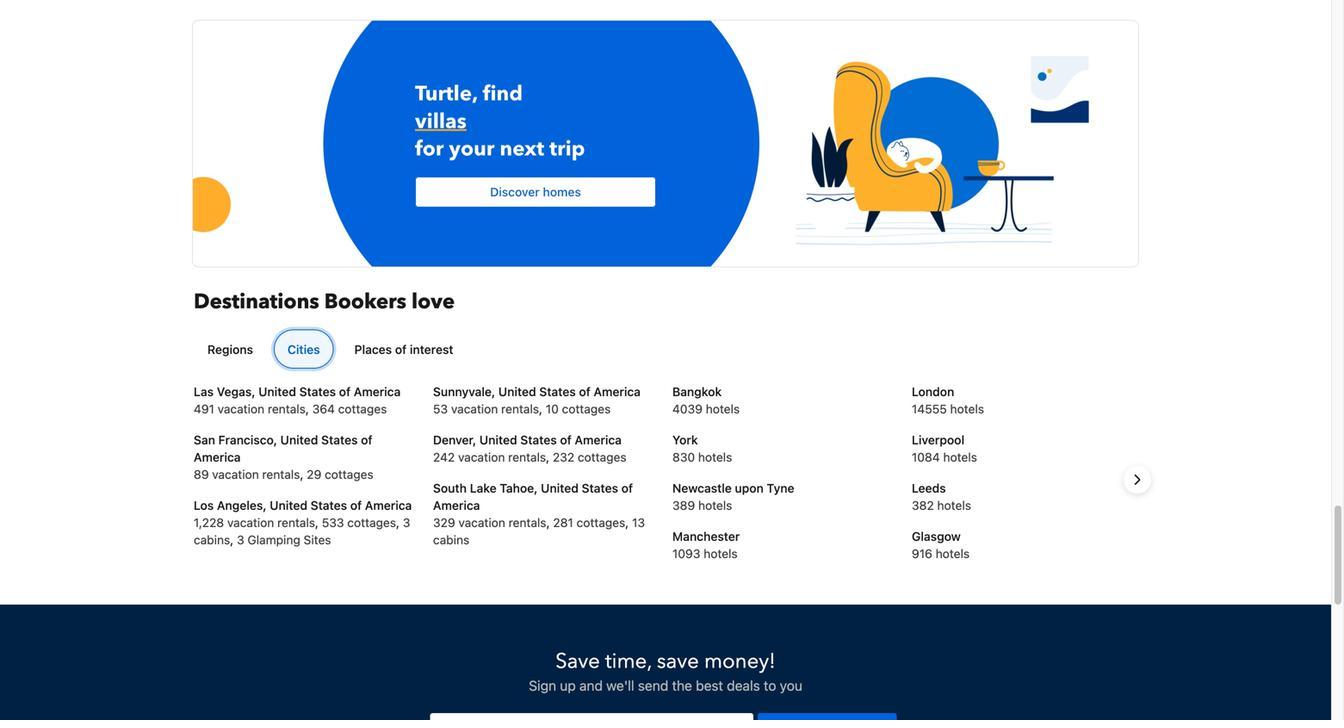 Task type: describe. For each thing, give the bounding box(es) containing it.
, left 329
[[396, 515, 400, 530]]

newcastle
[[673, 481, 732, 495]]

las
[[194, 385, 214, 399]]

tab list containing regions
[[187, 330, 1138, 369]]

of inside "denver, united states of america 242 vacation rentals , 232 cottages"
[[560, 433, 572, 447]]

south lake tahoe, united states of america
[[433, 481, 633, 512]]

hotels for manchester
[[704, 546, 738, 561]]

10
[[546, 402, 559, 416]]

1084
[[912, 450, 940, 464]]

sites
[[304, 533, 331, 547]]

29 cottages link
[[307, 467, 374, 481]]

regions
[[208, 342, 253, 357]]

1093
[[673, 546, 701, 561]]

glamping
[[248, 533, 300, 547]]

united inside south lake tahoe, united states of america
[[541, 481, 579, 495]]

york
[[673, 433, 698, 447]]

south lake tahoe, united states of america link
[[433, 481, 633, 512]]

281
[[553, 515, 573, 530]]

united inside sunnyvale, united states of america 53 vacation rentals , 10 cottages
[[499, 385, 536, 399]]

, inside sunnyvale, united states of america 53 vacation rentals , 10 cottages
[[539, 402, 543, 416]]

and
[[580, 677, 603, 694]]

bangkok 4039 hotels
[[673, 385, 740, 416]]

interest
[[410, 342, 454, 357]]

329 vacation rentals , 281 cottages ,
[[433, 515, 632, 530]]

491
[[194, 402, 214, 416]]

329 vacation rentals link
[[433, 515, 547, 530]]

lake
[[470, 481, 497, 495]]

liverpool 1084 hotels
[[912, 433, 978, 464]]

13
[[632, 515, 645, 530]]

states inside south lake tahoe, united states of america
[[582, 481, 618, 495]]

your
[[449, 135, 495, 163]]

sunnyvale, united states of america 53 vacation rentals , 10 cottages
[[433, 385, 641, 416]]

vacation down angeles,
[[227, 515, 274, 530]]

hotels inside "newcastle upon tyne 389 hotels"
[[699, 498, 733, 512]]

states up 533
[[311, 498, 347, 512]]

money!
[[704, 647, 776, 676]]

america inside san francisco, united states of america 89 vacation rentals , 29 cottages
[[194, 450, 241, 464]]

angeles,
[[217, 498, 267, 512]]

rentals inside "denver, united states of america 242 vacation rentals , 232 cottages"
[[508, 450, 546, 464]]

find
[[483, 80, 523, 108]]

, left "281"
[[547, 515, 550, 530]]

america inside sunnyvale, united states of america 53 vacation rentals , 10 cottages
[[594, 385, 641, 399]]

hotels for glasgow
[[936, 546, 970, 561]]

bangkok
[[673, 385, 722, 399]]

united inside las vegas, united states of america 491 vacation rentals , 364 cottages
[[259, 385, 296, 399]]

rentals down los angeles, united states of america
[[277, 515, 315, 530]]

send
[[638, 677, 669, 694]]

242 vacation rentals link
[[433, 450, 546, 464]]

13 cabins
[[433, 515, 645, 547]]

leeds 382 hotels
[[912, 481, 972, 512]]

turtle,
[[415, 80, 478, 108]]

29
[[307, 467, 322, 481]]

vacation inside san francisco, united states of america 89 vacation rentals , 29 cottages
[[212, 467, 259, 481]]

of inside san francisco, united states of america 89 vacation rentals , 29 cottages
[[361, 433, 373, 447]]

we'll
[[607, 677, 635, 694]]

denver,
[[433, 433, 477, 447]]

las vegas, united states of america 491 vacation rentals , 364 cottages
[[194, 385, 401, 416]]

liverpool
[[912, 433, 965, 447]]

states inside sunnyvale, united states of america 53 vacation rentals , 10 cottages
[[539, 385, 576, 399]]

389
[[673, 498, 695, 512]]

916
[[912, 546, 933, 561]]

los
[[194, 498, 214, 512]]

san
[[194, 433, 215, 447]]

san francisco, united states of america 89 vacation rentals , 29 cottages
[[194, 433, 374, 481]]

vacation inside las vegas, united states of america 491 vacation rentals , 364 cottages
[[218, 402, 265, 416]]

1,228 vacation rentals , 533 cottages ,
[[194, 515, 403, 530]]

10 cottages link
[[546, 402, 611, 416]]

london 14555 hotels
[[912, 385, 984, 416]]

discover homes
[[490, 185, 581, 199]]

cities button
[[274, 330, 334, 369]]

francisco,
[[218, 433, 277, 447]]

, left 533
[[315, 515, 319, 530]]

states inside san francisco, united states of america 89 vacation rentals , 29 cottages
[[321, 433, 358, 447]]

united inside "denver, united states of america 242 vacation rentals , 232 cottages"
[[480, 433, 517, 447]]

242
[[433, 450, 455, 464]]

turtle, find
[[415, 80, 523, 108]]

newcastle upon tyne 389 hotels
[[673, 481, 795, 512]]

leeds
[[912, 481, 946, 495]]

save
[[556, 647, 600, 676]]

cabins for 3 cabins
[[194, 533, 230, 547]]

vacation inside sunnyvale, united states of america 53 vacation rentals , 10 cottages
[[451, 402, 498, 416]]

cottages inside san francisco, united states of america 89 vacation rentals , 29 cottages
[[325, 467, 374, 481]]

382
[[912, 498, 934, 512]]

of inside las vegas, united states of america 491 vacation rentals , 364 cottages
[[339, 385, 351, 399]]

states inside las vegas, united states of america 491 vacation rentals , 364 cottages
[[299, 385, 336, 399]]

denver, united states of america 242 vacation rentals , 232 cottages
[[433, 433, 627, 464]]

up
[[560, 677, 576, 694]]

rentals inside san francisco, united states of america 89 vacation rentals , 29 cottages
[[262, 467, 300, 481]]

3 cabins
[[194, 515, 410, 547]]

states inside "denver, united states of america 242 vacation rentals , 232 cottages"
[[521, 433, 557, 447]]

discover
[[490, 185, 540, 199]]

deals
[[727, 677, 760, 694]]

830
[[673, 450, 695, 464]]

america up 533 cottages link
[[365, 498, 412, 512]]

, left 13
[[626, 515, 629, 530]]

for your next trip
[[415, 135, 585, 163]]

of inside sunnyvale, united states of america 53 vacation rentals , 10 cottages
[[579, 385, 591, 399]]

3 glamping sites link
[[237, 533, 331, 547]]

manchester 1093 hotels
[[673, 529, 740, 561]]

329
[[433, 515, 455, 530]]

89 vacation rentals link
[[194, 467, 300, 481]]

, down 1,228 vacation rentals link
[[230, 533, 234, 547]]

hotels for london
[[950, 402, 984, 416]]

533
[[322, 515, 344, 530]]

, inside san francisco, united states of america 89 vacation rentals , 29 cottages
[[300, 467, 304, 481]]

of inside button
[[395, 342, 407, 357]]

of up 533 cottages link
[[350, 498, 362, 512]]

vacation inside "denver, united states of america 242 vacation rentals , 232 cottages"
[[458, 450, 505, 464]]

hotels for leeds
[[938, 498, 972, 512]]



Task type: locate. For each thing, give the bounding box(es) containing it.
hotels down bangkok
[[706, 402, 740, 416]]

rentals
[[268, 402, 306, 416], [501, 402, 539, 416], [508, 450, 546, 464], [262, 467, 300, 481], [277, 515, 315, 530], [509, 515, 547, 530]]

3
[[403, 515, 410, 530], [237, 533, 244, 547]]

rentals inside las vegas, united states of america 491 vacation rentals , 364 cottages
[[268, 402, 306, 416]]

rentals down the sunnyvale, united states of america link
[[501, 402, 539, 416]]

homes
[[543, 185, 581, 199]]

south
[[433, 481, 467, 495]]

, left 29
[[300, 467, 304, 481]]

villas
[[415, 107, 467, 136]]

rentals down denver, united states of america link
[[508, 450, 546, 464]]

you
[[780, 677, 803, 694]]

, inside "denver, united states of america 242 vacation rentals , 232 cottages"
[[546, 450, 550, 464]]

of down 364 cottages link
[[361, 433, 373, 447]]

232 cottages link
[[553, 450, 627, 464]]

save
[[657, 647, 699, 676]]

cottages right 533
[[347, 515, 396, 530]]

hotels
[[706, 402, 740, 416], [950, 402, 984, 416], [698, 450, 732, 464], [944, 450, 978, 464], [699, 498, 733, 512], [938, 498, 972, 512], [704, 546, 738, 561], [936, 546, 970, 561]]

1 horizontal spatial cabins
[[433, 533, 470, 547]]

of up 232
[[560, 433, 572, 447]]

232
[[553, 450, 575, 464]]

vacation down the lake
[[459, 515, 505, 530]]

america up 232 cottages link
[[575, 433, 622, 447]]

cottages inside sunnyvale, united states of america 53 vacation rentals , 10 cottages
[[562, 402, 611, 416]]

hotels inside liverpool 1084 hotels
[[944, 450, 978, 464]]

states up 10
[[539, 385, 576, 399]]

next
[[500, 135, 545, 163]]

tyne
[[767, 481, 795, 495]]

destinations bookers love
[[194, 288, 455, 316]]

hotels down leeds
[[938, 498, 972, 512]]

cabins down 1,228
[[194, 533, 230, 547]]

,
[[306, 402, 309, 416], [539, 402, 543, 416], [546, 450, 550, 464], [300, 467, 304, 481], [315, 515, 319, 530], [396, 515, 400, 530], [547, 515, 550, 530], [626, 515, 629, 530], [230, 533, 234, 547]]

trip
[[550, 135, 585, 163]]

upon
[[735, 481, 764, 495]]

places of interest button
[[341, 330, 467, 369]]

cabins
[[194, 533, 230, 547], [433, 533, 470, 547]]

53 vacation rentals link
[[433, 402, 539, 416]]

america down south
[[433, 498, 480, 512]]

364 cottages link
[[312, 402, 387, 416]]

of
[[395, 342, 407, 357], [339, 385, 351, 399], [579, 385, 591, 399], [361, 433, 373, 447], [560, 433, 572, 447], [622, 481, 633, 495], [350, 498, 362, 512]]

cabins down 329
[[433, 533, 470, 547]]

the
[[672, 677, 692, 694]]

, left 10
[[539, 402, 543, 416]]

53
[[433, 402, 448, 416]]

1,228 vacation rentals link
[[194, 515, 315, 530]]

3 inside 3 cabins
[[403, 515, 410, 530]]

hotels inside 'bangkok 4039 hotels'
[[706, 402, 740, 416]]

united up 53 vacation rentals link
[[499, 385, 536, 399]]

united up 491 vacation rentals link
[[259, 385, 296, 399]]

america down san
[[194, 450, 241, 464]]

364
[[312, 402, 335, 416]]

13 cabins link
[[433, 515, 645, 547]]

los angeles, united states of america
[[194, 498, 412, 512]]

places
[[355, 342, 392, 357]]

0 horizontal spatial cabins
[[194, 533, 230, 547]]

Your email address email field
[[430, 713, 754, 720]]

united up 29
[[280, 433, 318, 447]]

hotels right 830
[[698, 450, 732, 464]]

rentals down "south lake tahoe, united states of america" link
[[509, 515, 547, 530]]

hotels inside leeds 382 hotels
[[938, 498, 972, 512]]

america up 364 cottages link
[[354, 385, 401, 399]]

cottages right 364
[[338, 402, 387, 416]]

region containing las vegas, united states of america
[[180, 383, 1152, 576]]

destinations
[[194, 288, 319, 316]]

cities
[[288, 342, 320, 357]]

491 vacation rentals link
[[194, 402, 306, 416]]

rentals down "san francisco, united states of america" link
[[262, 467, 300, 481]]

1 vertical spatial 3
[[237, 533, 244, 547]]

glasgow 916 hotels
[[912, 529, 970, 561]]

tab list
[[187, 330, 1138, 369]]

manchester
[[673, 529, 740, 543]]

america
[[354, 385, 401, 399], [594, 385, 641, 399], [575, 433, 622, 447], [194, 450, 241, 464], [365, 498, 412, 512], [433, 498, 480, 512]]

rentals inside sunnyvale, united states of america 53 vacation rentals , 10 cottages
[[501, 402, 539, 416]]

for
[[415, 135, 444, 163]]

states down 364 cottages link
[[321, 433, 358, 447]]

united up 1,228 vacation rentals , 533 cottages ,
[[270, 498, 308, 512]]

next content image
[[1127, 469, 1148, 490]]

states down 232 cottages link
[[582, 481, 618, 495]]

of up 13
[[622, 481, 633, 495]]

states up 364
[[299, 385, 336, 399]]

hotels down manchester
[[704, 546, 738, 561]]

united
[[259, 385, 296, 399], [499, 385, 536, 399], [280, 433, 318, 447], [480, 433, 517, 447], [541, 481, 579, 495], [270, 498, 308, 512]]

best
[[696, 677, 723, 694]]

hotels inside the "london 14555 hotels"
[[950, 402, 984, 416]]

cottages inside "denver, united states of america 242 vacation rentals , 232 cottages"
[[578, 450, 627, 464]]

cabins for 13 cabins
[[433, 533, 470, 547]]

regions button
[[194, 330, 267, 369]]

hotels for bangkok
[[706, 402, 740, 416]]

hotels down newcastle
[[699, 498, 733, 512]]

2 cabins from the left
[[433, 533, 470, 547]]

0 vertical spatial 3
[[403, 515, 410, 530]]

of up 10 cottages link
[[579, 385, 591, 399]]

glasgow
[[912, 529, 961, 543]]

cottages inside las vegas, united states of america 491 vacation rentals , 364 cottages
[[338, 402, 387, 416]]

region
[[180, 383, 1152, 576]]

vacation down the vegas,
[[218, 402, 265, 416]]

san francisco, united states of america link
[[194, 433, 373, 464]]

hotels down glasgow on the right of page
[[936, 546, 970, 561]]

tahoe,
[[500, 481, 538, 495]]

to
[[764, 677, 776, 694]]

save time, save money! sign up and we'll send the best deals to you
[[529, 647, 803, 694]]

281 cottages link
[[553, 515, 626, 530]]

sunnyvale, united states of america link
[[433, 385, 641, 399]]

cottages right 232
[[578, 450, 627, 464]]

hotels inside manchester 1093 hotels
[[704, 546, 738, 561]]

sunnyvale,
[[433, 385, 495, 399]]

3 down 1,228 vacation rentals link
[[237, 533, 244, 547]]

3 cabins link
[[194, 515, 410, 547]]

sign
[[529, 677, 556, 694]]

1,228
[[194, 515, 224, 530]]

89
[[194, 467, 209, 481]]

states up 232
[[521, 433, 557, 447]]

, left 364
[[306, 402, 309, 416]]

united down 232
[[541, 481, 579, 495]]

hotels for liverpool
[[944, 450, 978, 464]]

0 horizontal spatial 3
[[237, 533, 244, 547]]

, 3 glamping sites
[[230, 533, 331, 547]]

of up 364 cottages link
[[339, 385, 351, 399]]

vacation up angeles,
[[212, 467, 259, 481]]

bookers
[[324, 288, 407, 316]]

america inside las vegas, united states of america 491 vacation rentals , 364 cottages
[[354, 385, 401, 399]]

3 left 329
[[403, 515, 410, 530]]

cottages left 13
[[577, 515, 626, 530]]

cottages
[[338, 402, 387, 416], [562, 402, 611, 416], [578, 450, 627, 464], [325, 467, 374, 481], [347, 515, 396, 530], [577, 515, 626, 530]]

vacation up the lake
[[458, 450, 505, 464]]

, inside las vegas, united states of america 491 vacation rentals , 364 cottages
[[306, 402, 309, 416]]

cottages right 10
[[562, 402, 611, 416]]

1 horizontal spatial 3
[[403, 515, 410, 530]]

america inside south lake tahoe, united states of america
[[433, 498, 480, 512]]

of inside south lake tahoe, united states of america
[[622, 481, 633, 495]]

hotels inside glasgow 916 hotels
[[936, 546, 970, 561]]

rentals down las vegas, united states of america 'link'
[[268, 402, 306, 416]]

cabins inside 13 cabins
[[433, 533, 470, 547]]

america inside "denver, united states of america 242 vacation rentals , 232 cottages"
[[575, 433, 622, 447]]

vegas,
[[217, 385, 255, 399]]

hotels right the 14555
[[950, 402, 984, 416]]

las vegas, united states of america link
[[194, 385, 401, 399]]

places of interest
[[355, 342, 454, 357]]

love
[[412, 288, 455, 316]]

united inside san francisco, united states of america 89 vacation rentals , 29 cottages
[[280, 433, 318, 447]]

america up 10 cottages link
[[594, 385, 641, 399]]

york 830 hotels
[[673, 433, 732, 464]]

hotels down 'liverpool'
[[944, 450, 978, 464]]

4039
[[673, 402, 703, 416]]

1 cabins from the left
[[194, 533, 230, 547]]

hotels inside york 830 hotels
[[698, 450, 732, 464]]

533 cottages link
[[322, 515, 396, 530]]

vacation down sunnyvale,
[[451, 402, 498, 416]]

united up 242 vacation rentals link
[[480, 433, 517, 447]]

of right places
[[395, 342, 407, 357]]

cabins inside 3 cabins
[[194, 533, 230, 547]]

london
[[912, 385, 955, 399]]

, left 232
[[546, 450, 550, 464]]

hotels for york
[[698, 450, 732, 464]]

cottages right 29
[[325, 467, 374, 481]]



Task type: vqa. For each thing, say whether or not it's contained in the screenshot.


